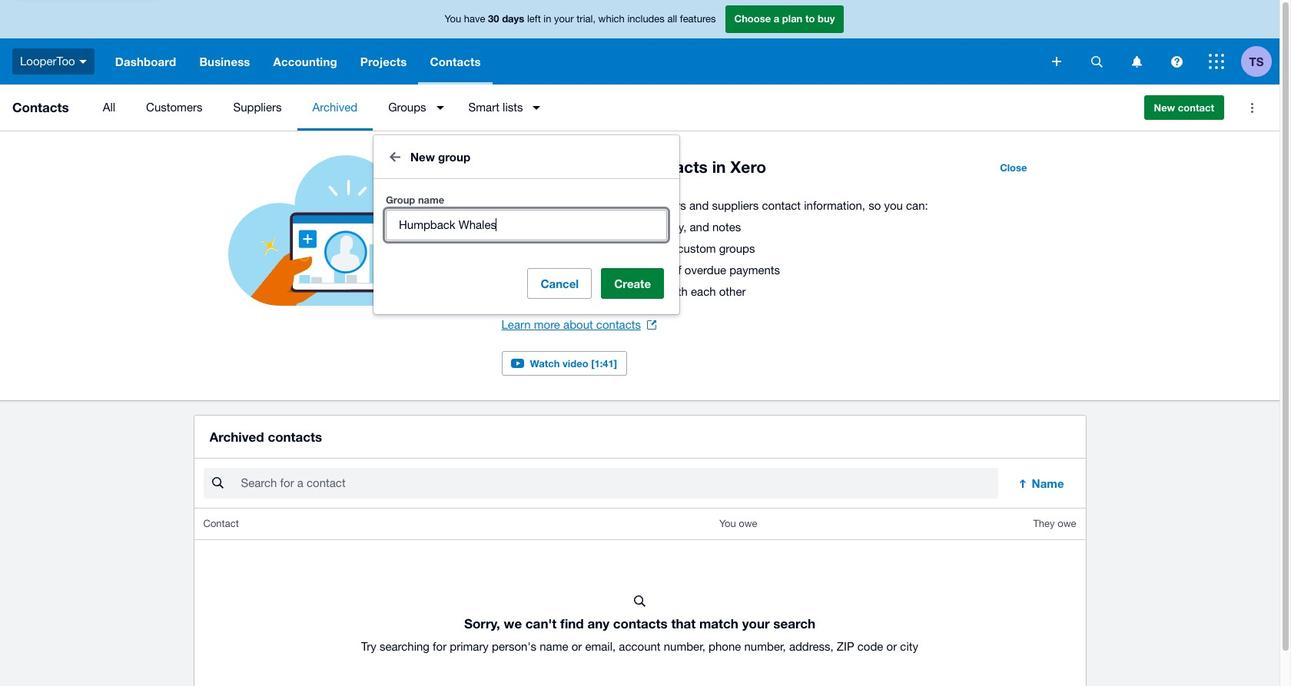 Task type: vqa. For each thing, say whether or not it's contained in the screenshot.
stay
yes



Task type: locate. For each thing, give the bounding box(es) containing it.
archived for archived contacts
[[209, 429, 264, 445]]

number, down that at right
[[664, 641, 706, 654]]

which
[[599, 13, 625, 25]]

in for contacts
[[712, 158, 726, 177]]

1 horizontal spatial number,
[[745, 641, 786, 654]]

and
[[539, 199, 558, 212], [690, 199, 709, 212], [690, 221, 709, 234], [588, 264, 607, 277]]

banner
[[0, 0, 1280, 85]]

1 horizontal spatial svg image
[[1171, 56, 1183, 67]]

0 vertical spatial create
[[502, 199, 536, 212]]

smart lists
[[469, 101, 523, 114]]

xero
[[731, 158, 766, 177]]

learn
[[502, 318, 531, 331]]

0 vertical spatial of
[[621, 158, 636, 177]]

you for you have 30 days left in your trial, which includes all features
[[445, 13, 461, 25]]

can:
[[906, 199, 928, 212]]

suppliers
[[712, 199, 759, 212]]

1 vertical spatial of
[[672, 264, 682, 277]]

1 horizontal spatial create
[[614, 277, 651, 291]]

0 horizontal spatial owe
[[739, 518, 758, 530]]

name down can't
[[540, 641, 569, 654]]

or
[[572, 641, 582, 654], [887, 641, 897, 654]]

most
[[578, 158, 616, 177]]

payments
[[730, 264, 780, 277]]

1 horizontal spatial owe
[[1058, 518, 1077, 530]]

[1:41]
[[591, 357, 617, 370]]

archived inside archived button
[[312, 101, 358, 114]]

find inside contact list table element
[[560, 616, 584, 632]]

create button
[[601, 268, 664, 299]]

and up duplicate
[[588, 264, 607, 277]]

create inside button
[[614, 277, 651, 291]]

0 horizontal spatial you
[[445, 13, 461, 25]]

svg image
[[1132, 56, 1142, 67], [1052, 57, 1062, 66], [79, 60, 87, 64]]

group containing new group
[[374, 135, 680, 314]]

group
[[438, 150, 471, 164]]

other
[[719, 285, 746, 298]]

in for left
[[544, 13, 552, 25]]

1 vertical spatial name
[[540, 641, 569, 654]]

you owe
[[720, 518, 758, 530]]

1 vertical spatial find
[[560, 616, 584, 632]]

contacts down have
[[430, 55, 481, 68]]

buy
[[818, 12, 835, 25]]

search
[[774, 616, 816, 632]]

your up payment
[[606, 199, 629, 212]]

owe for they owe
[[1058, 518, 1077, 530]]

activity,
[[560, 221, 599, 234]]

try searching for primary person's name or email, account number, phone number, address, zip code or city
[[361, 641, 919, 654]]

0 vertical spatial you
[[445, 13, 461, 25]]

in right left
[[544, 13, 552, 25]]

cancel button
[[528, 268, 592, 299]]

1 vertical spatial new
[[411, 150, 435, 164]]

new inside group
[[411, 150, 435, 164]]

watch video [1:41]
[[530, 357, 617, 370]]

customers button
[[131, 85, 218, 131]]

person's
[[492, 641, 537, 654]]

0 horizontal spatial or
[[572, 641, 582, 654]]

history,
[[650, 221, 687, 234]]

1 vertical spatial contacts
[[12, 99, 69, 115]]

groups button
[[373, 85, 453, 131]]

find left 'any'
[[560, 616, 584, 632]]

2 owe from the left
[[1058, 518, 1077, 530]]

1 vertical spatial you
[[720, 518, 736, 530]]

number, down search in the bottom right of the page
[[745, 641, 786, 654]]

1 owe from the left
[[739, 518, 758, 530]]

0 horizontal spatial svg image
[[79, 60, 87, 64]]

contact
[[203, 518, 239, 530]]

loopertoo
[[20, 54, 75, 67]]

1 horizontal spatial of
[[672, 264, 682, 277]]

and up view
[[539, 199, 558, 212]]

1 vertical spatial create
[[614, 277, 651, 291]]

new for new group
[[411, 150, 435, 164]]

1 horizontal spatial name
[[540, 641, 569, 654]]

name inside contact list table element
[[540, 641, 569, 654]]

1 vertical spatial contact
[[762, 199, 801, 212]]

make
[[502, 158, 544, 177]]

2 number, from the left
[[745, 641, 786, 654]]

email,
[[585, 641, 616, 654]]

1 horizontal spatial or
[[887, 641, 897, 654]]

0 vertical spatial contact
[[1178, 101, 1215, 114]]

menu containing all
[[87, 85, 1132, 131]]

0 vertical spatial new
[[1154, 101, 1176, 114]]

ts
[[1250, 54, 1264, 68]]

make the most of contacts in xero
[[502, 158, 766, 177]]

notes
[[713, 221, 741, 234]]

organise your contacts into custom groups
[[532, 242, 755, 255]]

name inside group
[[418, 194, 445, 206]]

1 horizontal spatial contact
[[1178, 101, 1215, 114]]

0 vertical spatial name
[[418, 194, 445, 206]]

1 horizontal spatial contacts
[[430, 55, 481, 68]]

you for you owe
[[720, 518, 736, 530]]

your
[[554, 13, 574, 25], [606, 199, 629, 212], [582, 242, 604, 255], [742, 616, 770, 632]]

or left 'city'
[[887, 641, 897, 654]]

0 vertical spatial archived
[[312, 101, 358, 114]]

archived
[[312, 101, 358, 114], [209, 429, 264, 445]]

they owe
[[1034, 518, 1077, 530]]

payment
[[602, 221, 647, 234]]

svg image
[[1209, 54, 1225, 69], [1091, 56, 1103, 67], [1171, 56, 1183, 67]]

overdue
[[685, 264, 727, 277]]

banner containing ts
[[0, 0, 1280, 85]]

the
[[549, 158, 573, 177]]

new inside button
[[1154, 101, 1176, 114]]

address,
[[789, 641, 834, 654]]

your right match
[[742, 616, 770, 632]]

2 or from the left
[[887, 641, 897, 654]]

for
[[433, 641, 447, 654]]

your down 'activity,'
[[582, 242, 604, 255]]

dashboard link
[[104, 38, 188, 85]]

1 horizontal spatial archived
[[312, 101, 358, 114]]

back image
[[380, 141, 411, 172]]

your left "trial,"
[[554, 13, 574, 25]]

0 horizontal spatial contacts
[[12, 99, 69, 115]]

in inside the you have 30 days left in your trial, which includes all features
[[544, 13, 552, 25]]

0 vertical spatial contacts
[[430, 55, 481, 68]]

contact left actions menu image
[[1178, 101, 1215, 114]]

in
[[544, 13, 552, 25], [712, 158, 726, 177]]

group
[[374, 135, 680, 314]]

0 horizontal spatial name
[[418, 194, 445, 206]]

menu
[[87, 85, 1132, 131]]

1 horizontal spatial in
[[712, 158, 726, 177]]

0 vertical spatial in
[[544, 13, 552, 25]]

name right 'group'
[[418, 194, 445, 206]]

in left xero
[[712, 158, 726, 177]]

owe for you owe
[[739, 518, 758, 530]]

any
[[588, 616, 610, 632]]

choose
[[735, 12, 771, 25]]

0 horizontal spatial create
[[502, 199, 536, 212]]

of right 'top'
[[672, 264, 682, 277]]

or left email,
[[572, 641, 582, 654]]

days
[[502, 12, 525, 25]]

choose a plan to buy
[[735, 12, 835, 25]]

contacts down loopertoo
[[12, 99, 69, 115]]

projects
[[360, 55, 407, 68]]

your inside the you have 30 days left in your trial, which includes all features
[[554, 13, 574, 25]]

have
[[464, 13, 485, 25]]

find up duplicate
[[565, 264, 585, 277]]

1 horizontal spatial you
[[720, 518, 736, 530]]

you inside contact list table element
[[720, 518, 736, 530]]

contacts button
[[419, 38, 492, 85]]

number,
[[664, 641, 706, 654], [745, 641, 786, 654]]

0 horizontal spatial in
[[544, 13, 552, 25]]

create
[[502, 199, 536, 212], [614, 277, 651, 291]]

contact right suppliers
[[762, 199, 801, 212]]

contacts
[[641, 158, 708, 177], [607, 242, 652, 255], [619, 285, 663, 298], [596, 318, 641, 331], [268, 429, 322, 445], [613, 616, 668, 632]]

you have 30 days left in your trial, which includes all features
[[445, 12, 716, 25]]

0 horizontal spatial number,
[[664, 641, 706, 654]]

plan
[[782, 12, 803, 25]]

new contact button
[[1144, 95, 1225, 120]]

0 horizontal spatial of
[[621, 158, 636, 177]]

of right most
[[621, 158, 636, 177]]

and up the custom
[[690, 221, 709, 234]]

1 vertical spatial archived
[[209, 429, 264, 445]]

all button
[[87, 85, 131, 131]]

0 horizontal spatial new
[[411, 150, 435, 164]]

all
[[668, 13, 677, 25]]

business button
[[188, 38, 262, 85]]

and left suppliers
[[690, 199, 709, 212]]

name button
[[1007, 468, 1077, 499]]

0 horizontal spatial archived
[[209, 429, 264, 445]]

contact
[[1178, 101, 1215, 114], [762, 199, 801, 212]]

1 horizontal spatial new
[[1154, 101, 1176, 114]]

all
[[103, 101, 115, 114]]

Group name field
[[387, 211, 667, 240]]

0 horizontal spatial contact
[[762, 199, 801, 212]]

features
[[680, 13, 716, 25]]

that
[[671, 616, 696, 632]]

manage
[[562, 199, 603, 212]]

you inside the you have 30 days left in your trial, which includes all features
[[445, 13, 461, 25]]

1 vertical spatial in
[[712, 158, 726, 177]]

new
[[1154, 101, 1176, 114], [411, 150, 435, 164]]



Task type: describe. For each thing, give the bounding box(es) containing it.
stay
[[611, 264, 632, 277]]

accounting
[[273, 55, 337, 68]]

custom
[[678, 242, 716, 255]]

information,
[[804, 199, 866, 212]]

to
[[806, 12, 815, 25]]

Search for a contact field
[[239, 469, 998, 498]]

we
[[504, 616, 522, 632]]

left
[[527, 13, 541, 25]]

new contact
[[1154, 101, 1215, 114]]

learn more about contacts
[[502, 318, 641, 331]]

more
[[534, 318, 560, 331]]

primary
[[450, 641, 489, 654]]

you
[[884, 199, 903, 212]]

match
[[700, 616, 739, 632]]

actions menu image
[[1237, 92, 1268, 123]]

searching
[[380, 641, 430, 654]]

code
[[858, 641, 884, 654]]

1 or from the left
[[572, 641, 582, 654]]

easily find and stay on top of overdue payments
[[532, 264, 780, 277]]

group
[[386, 194, 415, 206]]

1 number, from the left
[[664, 641, 706, 654]]

name
[[1032, 477, 1064, 491]]

can't
[[526, 616, 557, 632]]

suppliers button
[[218, 85, 297, 131]]

each
[[691, 285, 716, 298]]

groups
[[719, 242, 755, 255]]

your inside contact list table element
[[742, 616, 770, 632]]

zip
[[837, 641, 855, 654]]

merge duplicate contacts with each other
[[532, 285, 746, 298]]

close button
[[991, 155, 1037, 180]]

1 horizontal spatial svg image
[[1052, 57, 1062, 66]]

archived for archived
[[312, 101, 358, 114]]

watch
[[530, 357, 560, 370]]

on
[[635, 264, 648, 277]]

contacts inside contact list table element
[[613, 616, 668, 632]]

customers
[[632, 199, 686, 212]]

accounting button
[[262, 38, 349, 85]]

archived contacts
[[209, 429, 322, 445]]

business
[[199, 55, 250, 68]]

a
[[774, 12, 780, 25]]

contact list table element
[[194, 509, 1086, 686]]

try
[[361, 641, 376, 654]]

svg image inside loopertoo popup button
[[79, 60, 87, 64]]

ts button
[[1242, 38, 1280, 85]]

create and manage your customers and suppliers contact information, so you can:
[[502, 199, 928, 212]]

trial,
[[577, 13, 596, 25]]

phone
[[709, 641, 741, 654]]

create for create
[[614, 277, 651, 291]]

2 horizontal spatial svg image
[[1132, 56, 1142, 67]]

watch video [1:41] button
[[502, 351, 627, 376]]

2 horizontal spatial svg image
[[1209, 54, 1225, 69]]

loopertoo button
[[0, 38, 104, 85]]

sorry, we can't find any contacts that match your search
[[464, 616, 816, 632]]

sorry,
[[464, 616, 500, 632]]

0 vertical spatial find
[[565, 264, 585, 277]]

contact inside button
[[1178, 101, 1215, 114]]

customers
[[146, 101, 203, 114]]

contacts inside contacts dropdown button
[[430, 55, 481, 68]]

group name
[[386, 194, 445, 206]]

close
[[1000, 161, 1027, 174]]

top
[[651, 264, 668, 277]]

about
[[564, 318, 593, 331]]

organise
[[532, 242, 578, 255]]

view
[[532, 221, 557, 234]]

groups
[[388, 101, 426, 114]]

city
[[900, 641, 919, 654]]

into
[[655, 242, 674, 255]]

archived button
[[297, 85, 373, 131]]

smart lists button
[[453, 85, 550, 131]]

new for new contact
[[1154, 101, 1176, 114]]

smart
[[469, 101, 500, 114]]

0 horizontal spatial svg image
[[1091, 56, 1103, 67]]

projects button
[[349, 38, 419, 85]]

cancel
[[541, 277, 579, 291]]

easily
[[532, 264, 562, 277]]

merge
[[532, 285, 565, 298]]

lists
[[503, 101, 523, 114]]

create for create and manage your customers and suppliers contact information, so you can:
[[502, 199, 536, 212]]

duplicate
[[568, 285, 616, 298]]

learn more about contacts link
[[502, 314, 656, 336]]

includes
[[628, 13, 665, 25]]

video
[[563, 357, 589, 370]]

suppliers
[[233, 101, 282, 114]]

new group
[[411, 150, 471, 164]]

with
[[667, 285, 688, 298]]



